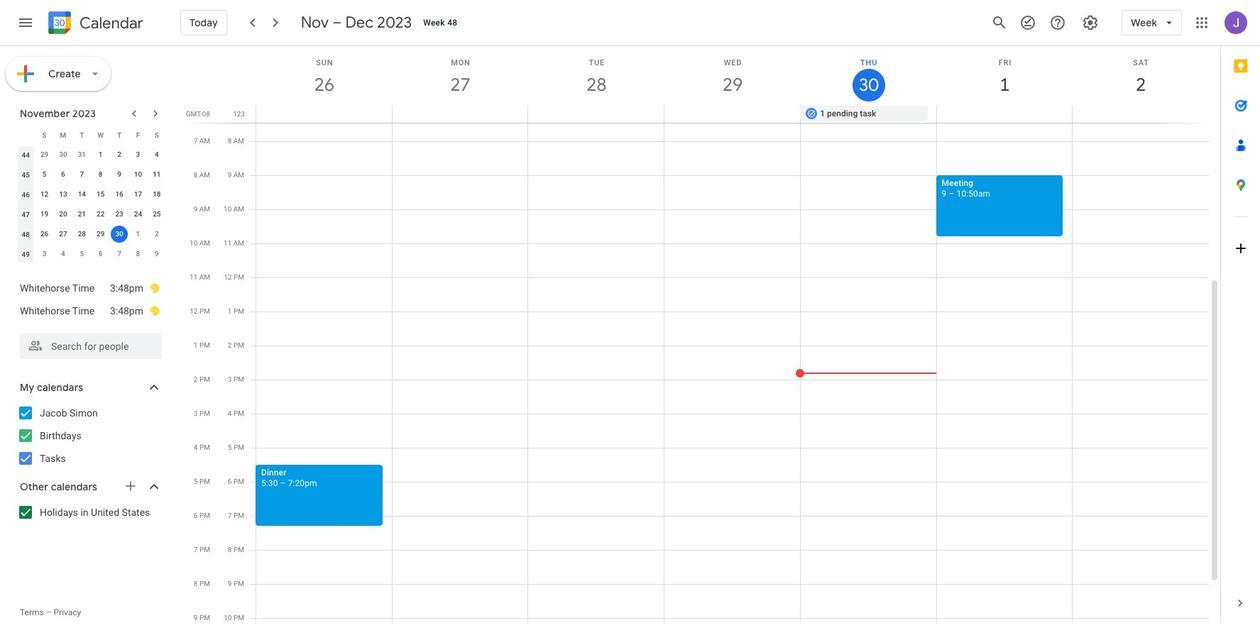 Task type: locate. For each thing, give the bounding box(es) containing it.
meeting
[[942, 178, 974, 188]]

0 horizontal spatial 1 pm
[[194, 342, 210, 349]]

calendars
[[37, 381, 83, 394], [51, 481, 97, 494]]

list item down december 5 element
[[20, 277, 161, 300]]

9 pm
[[228, 580, 244, 588], [194, 614, 210, 622]]

row group
[[16, 145, 166, 264]]

6 row from the top
[[16, 224, 166, 244]]

29 inside october 29 element
[[40, 151, 48, 158]]

26 left 27 element
[[40, 230, 48, 238]]

1 inside fri 1
[[999, 73, 1010, 97]]

– down meeting at right top
[[949, 189, 955, 199]]

time up search for people text box
[[72, 305, 95, 317]]

row containing 19
[[16, 205, 166, 224]]

29 left the october 30 element
[[40, 151, 48, 158]]

18
[[153, 190, 161, 198]]

0 horizontal spatial 48
[[22, 230, 30, 238]]

1 vertical spatial 27
[[59, 230, 67, 238]]

0 horizontal spatial 27
[[59, 230, 67, 238]]

11 inside row
[[153, 170, 161, 178]]

0 horizontal spatial 4 pm
[[194, 444, 210, 452]]

– right nov
[[333, 13, 342, 33]]

12 pm
[[224, 273, 244, 281], [190, 308, 210, 315]]

0 vertical spatial 10 am
[[224, 205, 244, 213]]

0 vertical spatial 7 pm
[[228, 512, 244, 520]]

0 vertical spatial 30
[[859, 74, 878, 97]]

1 vertical spatial 7 pm
[[194, 546, 210, 554]]

december 4 element
[[55, 246, 72, 263]]

9 pm up "10 pm"
[[228, 580, 244, 588]]

3 row from the top
[[16, 165, 166, 185]]

holidays
[[40, 507, 78, 519]]

7 pm
[[228, 512, 244, 520], [194, 546, 210, 554]]

0 horizontal spatial 11 am
[[190, 273, 210, 281]]

other
[[20, 481, 48, 494]]

2 3:48pm from the top
[[110, 305, 143, 317]]

united
[[91, 507, 119, 519]]

m
[[60, 131, 66, 139]]

0 vertical spatial calendars
[[37, 381, 83, 394]]

3:48pm down the december 7 element
[[110, 283, 143, 294]]

29 left the 30 cell
[[97, 230, 105, 238]]

t
[[80, 131, 84, 139], [117, 131, 122, 139]]

2 vertical spatial 29
[[97, 230, 105, 238]]

1 vertical spatial calendars
[[51, 481, 97, 494]]

0 horizontal spatial t
[[80, 131, 84, 139]]

1 vertical spatial 2 pm
[[194, 376, 210, 384]]

time
[[72, 283, 95, 294], [72, 305, 95, 317]]

8 pm
[[228, 546, 244, 554], [194, 580, 210, 588]]

1 list item from the top
[[20, 277, 161, 300]]

1 horizontal spatial 11
[[190, 273, 198, 281]]

row containing 26
[[16, 224, 166, 244]]

1 horizontal spatial 29
[[97, 230, 105, 238]]

1 vertical spatial 2023
[[72, 107, 96, 120]]

tab list
[[1222, 46, 1261, 584]]

1 horizontal spatial 26
[[313, 73, 334, 97]]

1 vertical spatial 29
[[40, 151, 48, 158]]

1 vertical spatial 6 pm
[[194, 512, 210, 520]]

9 am down 123
[[228, 171, 244, 179]]

october 29 element
[[36, 146, 53, 163]]

1 vertical spatial 4 pm
[[194, 444, 210, 452]]

0 horizontal spatial 11
[[153, 170, 161, 178]]

31
[[78, 151, 86, 158]]

cell down 2 link on the right
[[1073, 106, 1209, 123]]

terms
[[20, 608, 44, 618]]

4 pm
[[228, 410, 244, 418], [194, 444, 210, 452]]

30, today element
[[111, 226, 128, 243]]

0 vertical spatial 12
[[40, 190, 48, 198]]

30 left 31
[[59, 151, 67, 158]]

tue 28
[[586, 58, 606, 97]]

25 element
[[148, 206, 165, 223]]

23 element
[[111, 206, 128, 223]]

0 vertical spatial 11 am
[[224, 239, 244, 247]]

3
[[136, 151, 140, 158], [42, 250, 46, 258], [228, 376, 232, 384], [194, 410, 198, 418]]

whitehorse time up search for people text box
[[20, 305, 95, 317]]

0 horizontal spatial 2023
[[72, 107, 96, 120]]

– right 5:30
[[280, 479, 286, 489]]

0 horizontal spatial 26
[[40, 230, 48, 238]]

30 inside cell
[[115, 230, 123, 238]]

11 am
[[224, 239, 244, 247], [190, 273, 210, 281]]

create button
[[6, 57, 111, 91]]

2
[[1136, 73, 1146, 97], [117, 151, 121, 158], [155, 230, 159, 238], [228, 342, 232, 349], [194, 376, 198, 384]]

1 vertical spatial 26
[[40, 230, 48, 238]]

0 horizontal spatial 10 am
[[190, 239, 210, 247]]

whitehorse time
[[20, 283, 95, 294], [20, 305, 95, 317]]

1 horizontal spatial 12 pm
[[224, 273, 244, 281]]

08
[[202, 110, 210, 118]]

1 horizontal spatial week
[[1132, 16, 1158, 29]]

48 up mon
[[448, 18, 458, 28]]

column header inside november 2023 grid
[[16, 125, 35, 145]]

main drawer image
[[17, 14, 34, 31]]

11 element
[[148, 166, 165, 183]]

2 horizontal spatial 29
[[722, 73, 742, 97]]

week inside popup button
[[1132, 16, 1158, 29]]

1 vertical spatial whitehorse time
[[20, 305, 95, 317]]

1 horizontal spatial 12
[[190, 308, 198, 315]]

1 horizontal spatial 4 pm
[[228, 410, 244, 418]]

2 t from the left
[[117, 131, 122, 139]]

my calendars list
[[3, 402, 176, 470]]

0 horizontal spatial 12 pm
[[190, 308, 210, 315]]

1 pm
[[228, 308, 244, 315], [194, 342, 210, 349]]

0 horizontal spatial 12
[[40, 190, 48, 198]]

4 row from the top
[[16, 185, 166, 205]]

1 horizontal spatial 30
[[115, 230, 123, 238]]

2 horizontal spatial 30
[[859, 74, 878, 97]]

whitehorse
[[20, 283, 70, 294], [20, 305, 70, 317]]

1 row from the top
[[16, 125, 166, 145]]

2023 right november
[[72, 107, 96, 120]]

0 vertical spatial 11
[[153, 170, 161, 178]]

27 link
[[444, 69, 477, 102]]

1 vertical spatial 9 pm
[[194, 614, 210, 622]]

29 down wed
[[722, 73, 742, 97]]

0 horizontal spatial 7 pm
[[194, 546, 210, 554]]

other calendars button
[[3, 476, 176, 499]]

3:48pm
[[110, 283, 143, 294], [110, 305, 143, 317]]

27 down mon
[[450, 73, 470, 97]]

29 link
[[717, 69, 749, 102]]

1 vertical spatial 3:48pm
[[110, 305, 143, 317]]

7 am
[[194, 137, 210, 145]]

5
[[42, 170, 46, 178], [80, 250, 84, 258], [228, 444, 232, 452], [194, 478, 198, 486]]

1 vertical spatial 30
[[59, 151, 67, 158]]

27 element
[[55, 226, 72, 243]]

28 down the tue
[[586, 73, 606, 97]]

calendars up jacob
[[37, 381, 83, 394]]

cell down '27' link
[[392, 106, 529, 123]]

s right f
[[155, 131, 159, 139]]

0 vertical spatial 3:48pm
[[110, 283, 143, 294]]

8
[[228, 137, 232, 145], [99, 170, 103, 178], [194, 171, 198, 179], [136, 250, 140, 258], [228, 546, 232, 554], [194, 580, 198, 588]]

5 pm
[[228, 444, 244, 452], [194, 478, 210, 486]]

terms – privacy
[[20, 608, 81, 618]]

2 whitehorse from the top
[[20, 305, 70, 317]]

1 vertical spatial 11 am
[[190, 273, 210, 281]]

1 horizontal spatial 3 pm
[[228, 376, 244, 384]]

8 am down 7 am
[[194, 171, 210, 179]]

12 element
[[36, 186, 53, 203]]

0 horizontal spatial 28
[[78, 230, 86, 238]]

30 down thu
[[859, 74, 878, 97]]

1 vertical spatial 48
[[22, 230, 30, 238]]

6
[[61, 170, 65, 178], [99, 250, 103, 258], [228, 478, 232, 486], [194, 512, 198, 520]]

1 horizontal spatial 11 am
[[224, 239, 244, 247]]

None search field
[[0, 328, 176, 359]]

0 horizontal spatial 29
[[40, 151, 48, 158]]

nov – dec 2023
[[301, 13, 412, 33]]

1 horizontal spatial 2 pm
[[228, 342, 244, 349]]

22 element
[[92, 206, 109, 223]]

1 horizontal spatial 48
[[448, 18, 458, 28]]

row group containing 29
[[16, 145, 166, 264]]

10 inside row
[[134, 170, 142, 178]]

list item up search for people text box
[[20, 300, 161, 322]]

1 vertical spatial 12
[[224, 273, 232, 281]]

0 vertical spatial 27
[[450, 73, 470, 97]]

december 6 element
[[92, 246, 109, 263]]

row
[[16, 125, 166, 145], [16, 145, 166, 165], [16, 165, 166, 185], [16, 185, 166, 205], [16, 205, 166, 224], [16, 224, 166, 244], [16, 244, 166, 264]]

1 horizontal spatial 28
[[586, 73, 606, 97]]

5 row from the top
[[16, 205, 166, 224]]

list
[[6, 271, 173, 328]]

2 pm
[[228, 342, 244, 349], [194, 376, 210, 384]]

48 left 26 "element"
[[22, 230, 30, 238]]

t right w
[[117, 131, 122, 139]]

2023 right dec
[[377, 13, 412, 33]]

terms link
[[20, 608, 44, 618]]

6 pm left 5:30
[[228, 478, 244, 486]]

1 horizontal spatial 5 pm
[[228, 444, 244, 452]]

w
[[98, 131, 104, 139]]

row group inside november 2023 grid
[[16, 145, 166, 264]]

26 element
[[36, 226, 53, 243]]

whitehorse time down december 4 element
[[20, 283, 95, 294]]

30 right 29 element
[[115, 230, 123, 238]]

26 link
[[308, 69, 341, 102]]

– inside "meeting 9 – 10:50am"
[[949, 189, 955, 199]]

21 element
[[73, 206, 90, 223]]

48
[[448, 18, 458, 28], [22, 230, 30, 238]]

0 vertical spatial 28
[[586, 73, 606, 97]]

0 vertical spatial 6 pm
[[228, 478, 244, 486]]

week button
[[1122, 6, 1183, 40]]

2 vertical spatial 12
[[190, 308, 198, 315]]

1 horizontal spatial 9 pm
[[228, 580, 244, 588]]

28 link
[[581, 69, 613, 102]]

week up sat
[[1132, 16, 1158, 29]]

grid
[[182, 46, 1221, 624]]

27
[[450, 73, 470, 97], [59, 230, 67, 238]]

30
[[859, 74, 878, 97], [59, 151, 67, 158], [115, 230, 123, 238]]

s left m
[[42, 131, 47, 139]]

november
[[20, 107, 70, 120]]

cell down the 29 link
[[665, 106, 801, 123]]

1 vertical spatial 9 am
[[194, 205, 210, 213]]

1 vertical spatial 28
[[78, 230, 86, 238]]

26 down sun
[[313, 73, 334, 97]]

2 s from the left
[[155, 131, 159, 139]]

1
[[999, 73, 1010, 97], [821, 109, 825, 119], [99, 151, 103, 158], [136, 230, 140, 238], [228, 308, 232, 315], [194, 342, 198, 349]]

27 right 26 "element"
[[59, 230, 67, 238]]

9 am
[[228, 171, 244, 179], [194, 205, 210, 213]]

26
[[313, 73, 334, 97], [40, 230, 48, 238]]

privacy
[[54, 608, 81, 618]]

6 cell from the left
[[1073, 106, 1209, 123]]

6 pm right states
[[194, 512, 210, 520]]

6 down the october 30 element
[[61, 170, 65, 178]]

list item
[[20, 277, 161, 300], [20, 300, 161, 322]]

0 vertical spatial 9 pm
[[228, 580, 244, 588]]

0 vertical spatial 29
[[722, 73, 742, 97]]

29 inside 29 element
[[97, 230, 105, 238]]

pm
[[234, 273, 244, 281], [200, 308, 210, 315], [234, 308, 244, 315], [200, 342, 210, 349], [234, 342, 244, 349], [200, 376, 210, 384], [234, 376, 244, 384], [200, 410, 210, 418], [234, 410, 244, 418], [200, 444, 210, 452], [234, 444, 244, 452], [200, 478, 210, 486], [234, 478, 244, 486], [200, 512, 210, 520], [234, 512, 244, 520], [200, 546, 210, 554], [234, 546, 244, 554], [200, 580, 210, 588], [234, 580, 244, 588], [200, 614, 210, 622], [234, 614, 244, 622]]

calendars up in
[[51, 481, 97, 494]]

18 element
[[148, 186, 165, 203]]

nov
[[301, 13, 329, 33]]

8 am down 123
[[228, 137, 244, 145]]

simon
[[70, 408, 98, 419]]

3:48pm up search for people text box
[[110, 305, 143, 317]]

1 horizontal spatial 6 pm
[[228, 478, 244, 486]]

1 vertical spatial 10 am
[[190, 239, 210, 247]]

0 vertical spatial whitehorse
[[20, 283, 70, 294]]

1 vertical spatial 11
[[224, 239, 232, 247]]

0 horizontal spatial 8 pm
[[194, 580, 210, 588]]

0 horizontal spatial s
[[42, 131, 47, 139]]

my calendars button
[[3, 376, 176, 399]]

2 vertical spatial 30
[[115, 230, 123, 238]]

week for week 48
[[423, 18, 445, 28]]

1 whitehorse time from the top
[[20, 283, 95, 294]]

10 pm
[[224, 614, 244, 622]]

2 row from the top
[[16, 145, 166, 165]]

mon 27
[[450, 58, 471, 97]]

1 vertical spatial 3 pm
[[194, 410, 210, 418]]

time down december 5 element
[[72, 283, 95, 294]]

cell
[[256, 106, 392, 123], [392, 106, 529, 123], [529, 106, 665, 123], [665, 106, 801, 123], [937, 106, 1073, 123], [1073, 106, 1209, 123]]

19
[[40, 210, 48, 218]]

week up '27' link
[[423, 18, 445, 28]]

1 horizontal spatial t
[[117, 131, 122, 139]]

1 vertical spatial 8 pm
[[194, 580, 210, 588]]

30 inside grid
[[859, 74, 878, 97]]

cell down 1 link
[[937, 106, 1073, 123]]

t right m
[[80, 131, 84, 139]]

7 row from the top
[[16, 244, 166, 264]]

8 am
[[228, 137, 244, 145], [194, 171, 210, 179]]

6 left the december 7 element
[[99, 250, 103, 258]]

0 horizontal spatial 5 pm
[[194, 478, 210, 486]]

26 inside "element"
[[40, 230, 48, 238]]

9 am right 25
[[194, 205, 210, 213]]

0 vertical spatial 2 pm
[[228, 342, 244, 349]]

28 right 27 element
[[78, 230, 86, 238]]

pending
[[828, 109, 858, 119]]

dinner
[[261, 468, 287, 478]]

row containing s
[[16, 125, 166, 145]]

0 horizontal spatial 9 pm
[[194, 614, 210, 622]]

0 horizontal spatial 30
[[59, 151, 67, 158]]

1 horizontal spatial s
[[155, 131, 159, 139]]

1 cell from the left
[[256, 106, 392, 123]]

0 vertical spatial 9 am
[[228, 171, 244, 179]]

24
[[134, 210, 142, 218]]

16 element
[[111, 186, 128, 203]]

0 vertical spatial time
[[72, 283, 95, 294]]

fri 1
[[999, 58, 1012, 97]]

states
[[122, 507, 150, 519]]

cell down 26 link
[[256, 106, 392, 123]]

october 31 element
[[73, 146, 90, 163]]

0 vertical spatial 2023
[[377, 13, 412, 33]]

cell down 28 link
[[529, 106, 665, 123]]

1 vertical spatial 1 pm
[[194, 342, 210, 349]]

0 vertical spatial 1 pm
[[228, 308, 244, 315]]

13 element
[[55, 186, 72, 203]]

october 30 element
[[55, 146, 72, 163]]

privacy link
[[54, 608, 81, 618]]

column header
[[16, 125, 35, 145]]

11
[[153, 170, 161, 178], [224, 239, 232, 247], [190, 273, 198, 281]]

9 pm left "10 pm"
[[194, 614, 210, 622]]

0 horizontal spatial 6 pm
[[194, 512, 210, 520]]

46
[[22, 191, 30, 199]]

27 inside mon 27
[[450, 73, 470, 97]]

0 horizontal spatial 8 am
[[194, 171, 210, 179]]

–
[[333, 13, 342, 33], [949, 189, 955, 199], [280, 479, 286, 489], [46, 608, 52, 618]]

1 vertical spatial time
[[72, 305, 95, 317]]



Task type: describe. For each thing, give the bounding box(es) containing it.
– right terms link
[[46, 608, 52, 618]]

10:50am
[[957, 189, 991, 199]]

other calendars
[[20, 481, 97, 494]]

in
[[81, 507, 89, 519]]

1 s from the left
[[42, 131, 47, 139]]

0 vertical spatial 5 pm
[[228, 444, 244, 452]]

47
[[22, 211, 30, 218]]

24 element
[[130, 206, 147, 223]]

14 element
[[73, 186, 90, 203]]

19 element
[[36, 206, 53, 223]]

25
[[153, 210, 161, 218]]

tue
[[589, 58, 605, 67]]

5 cell from the left
[[937, 106, 1073, 123]]

december 9 element
[[148, 246, 165, 263]]

november 2023 grid
[[13, 125, 166, 264]]

calendars for other calendars
[[51, 481, 97, 494]]

17 element
[[130, 186, 147, 203]]

23
[[115, 210, 123, 218]]

48 inside row
[[22, 230, 30, 238]]

my calendars
[[20, 381, 83, 394]]

add other calendars image
[[124, 479, 138, 494]]

0 vertical spatial 8 pm
[[228, 546, 244, 554]]

1 pending task button
[[801, 106, 928, 121]]

calendar element
[[45, 9, 143, 40]]

4 inside december 4 element
[[61, 250, 65, 258]]

task
[[860, 109, 877, 119]]

44
[[22, 151, 30, 159]]

1 pending task row
[[250, 106, 1221, 123]]

2 list item from the top
[[20, 300, 161, 322]]

28 inside grid
[[586, 73, 606, 97]]

2 inside the sat 2
[[1136, 73, 1146, 97]]

2 cell from the left
[[392, 106, 529, 123]]

28 inside row
[[78, 230, 86, 238]]

5 inside december 5 element
[[80, 250, 84, 258]]

6 left 5:30
[[228, 478, 232, 486]]

today button
[[180, 6, 227, 40]]

2 horizontal spatial 11
[[224, 239, 232, 247]]

16
[[115, 190, 123, 198]]

december 8 element
[[130, 246, 147, 263]]

1 horizontal spatial 2023
[[377, 13, 412, 33]]

13
[[59, 190, 67, 198]]

calendar
[[80, 13, 143, 33]]

20 element
[[55, 206, 72, 223]]

1 vertical spatial 5 pm
[[194, 478, 210, 486]]

29 inside wed 29
[[722, 73, 742, 97]]

10 element
[[130, 166, 147, 183]]

2 vertical spatial 11
[[190, 273, 198, 281]]

tasks
[[40, 453, 66, 465]]

calendar heading
[[77, 13, 143, 33]]

f
[[136, 131, 140, 139]]

30 for 30, today element
[[115, 230, 123, 238]]

mon
[[451, 58, 471, 67]]

27 inside row
[[59, 230, 67, 238]]

29 for 29 element
[[97, 230, 105, 238]]

3 cell from the left
[[529, 106, 665, 123]]

jacob simon
[[40, 408, 98, 419]]

fri
[[999, 58, 1012, 67]]

row containing 3
[[16, 244, 166, 264]]

29 for october 29 element
[[40, 151, 48, 158]]

1 vertical spatial 8 am
[[194, 171, 210, 179]]

meeting 9 – 10:50am
[[942, 178, 991, 199]]

45
[[22, 171, 30, 179]]

0 vertical spatial 4 pm
[[228, 410, 244, 418]]

1 3:48pm from the top
[[110, 283, 143, 294]]

2 link
[[1125, 69, 1158, 102]]

list containing whitehorse time
[[6, 271, 173, 328]]

my
[[20, 381, 34, 394]]

– inside dinner 5:30 – 7:20pm
[[280, 479, 286, 489]]

sat
[[1134, 58, 1150, 67]]

5:30
[[261, 479, 278, 489]]

settings menu image
[[1083, 14, 1100, 31]]

12 inside row
[[40, 190, 48, 198]]

15
[[97, 190, 105, 198]]

9 inside "meeting 9 – 10:50am"
[[942, 189, 947, 199]]

0 horizontal spatial 2 pm
[[194, 376, 210, 384]]

row containing 5
[[16, 165, 166, 185]]

0 horizontal spatial 9 am
[[194, 205, 210, 213]]

6 right states
[[194, 512, 198, 520]]

grid containing 26
[[182, 46, 1221, 624]]

birthdays
[[40, 430, 81, 442]]

wed 29
[[722, 58, 742, 97]]

1 whitehorse from the top
[[20, 283, 70, 294]]

holidays in united states
[[40, 507, 150, 519]]

30 for the october 30 element
[[59, 151, 67, 158]]

dinner 5:30 – 7:20pm
[[261, 468, 317, 489]]

calendars for my calendars
[[37, 381, 83, 394]]

30 link
[[853, 69, 886, 102]]

december 3 element
[[36, 246, 53, 263]]

15 element
[[92, 186, 109, 203]]

4 cell from the left
[[665, 106, 801, 123]]

december 1 element
[[130, 226, 147, 243]]

7:20pm
[[288, 479, 317, 489]]

1 link
[[989, 69, 1022, 102]]

0 vertical spatial 48
[[448, 18, 458, 28]]

gmt-08
[[186, 110, 210, 118]]

row containing 12
[[16, 185, 166, 205]]

1 t from the left
[[80, 131, 84, 139]]

december 2 element
[[148, 226, 165, 243]]

21
[[78, 210, 86, 218]]

17
[[134, 190, 142, 198]]

1 horizontal spatial 10 am
[[224, 205, 244, 213]]

14
[[78, 190, 86, 198]]

30 cell
[[110, 224, 129, 244]]

december 5 element
[[73, 246, 90, 263]]

sat 2
[[1134, 58, 1150, 97]]

sun
[[316, 58, 333, 67]]

1 pending task
[[821, 109, 877, 119]]

december 7 element
[[111, 246, 128, 263]]

thu 30
[[859, 58, 878, 97]]

week 48
[[423, 18, 458, 28]]

2 whitehorse time from the top
[[20, 305, 95, 317]]

0 vertical spatial 12 pm
[[224, 273, 244, 281]]

22
[[97, 210, 105, 218]]

20
[[59, 210, 67, 218]]

0 vertical spatial 8 am
[[228, 137, 244, 145]]

november 2023
[[20, 107, 96, 120]]

0 vertical spatial 26
[[313, 73, 334, 97]]

2 time from the top
[[72, 305, 95, 317]]

1 horizontal spatial 9 am
[[228, 171, 244, 179]]

thu
[[861, 58, 878, 67]]

2 horizontal spatial 12
[[224, 273, 232, 281]]

week for week
[[1132, 16, 1158, 29]]

row containing 29
[[16, 145, 166, 165]]

1 vertical spatial 12 pm
[[190, 308, 210, 315]]

1 inside button
[[821, 109, 825, 119]]

8 inside december 8 element
[[136, 250, 140, 258]]

today
[[190, 16, 218, 29]]

1 horizontal spatial 7 pm
[[228, 512, 244, 520]]

123
[[233, 110, 245, 118]]

wed
[[724, 58, 742, 67]]

gmt-
[[186, 110, 202, 118]]

dec
[[346, 13, 374, 33]]

49
[[22, 250, 30, 258]]

sun 26
[[313, 58, 334, 97]]

0 horizontal spatial 3 pm
[[194, 410, 210, 418]]

1 time from the top
[[72, 283, 95, 294]]

jacob
[[40, 408, 67, 419]]

29 element
[[92, 226, 109, 243]]

0 vertical spatial 3 pm
[[228, 376, 244, 384]]

2 inside the december 2 element
[[155, 230, 159, 238]]

1 horizontal spatial 1 pm
[[228, 308, 244, 315]]

28 element
[[73, 226, 90, 243]]

Search for people text field
[[28, 334, 153, 359]]

create
[[48, 67, 81, 80]]



Task type: vqa. For each thing, say whether or not it's contained in the screenshot.
8 element
no



